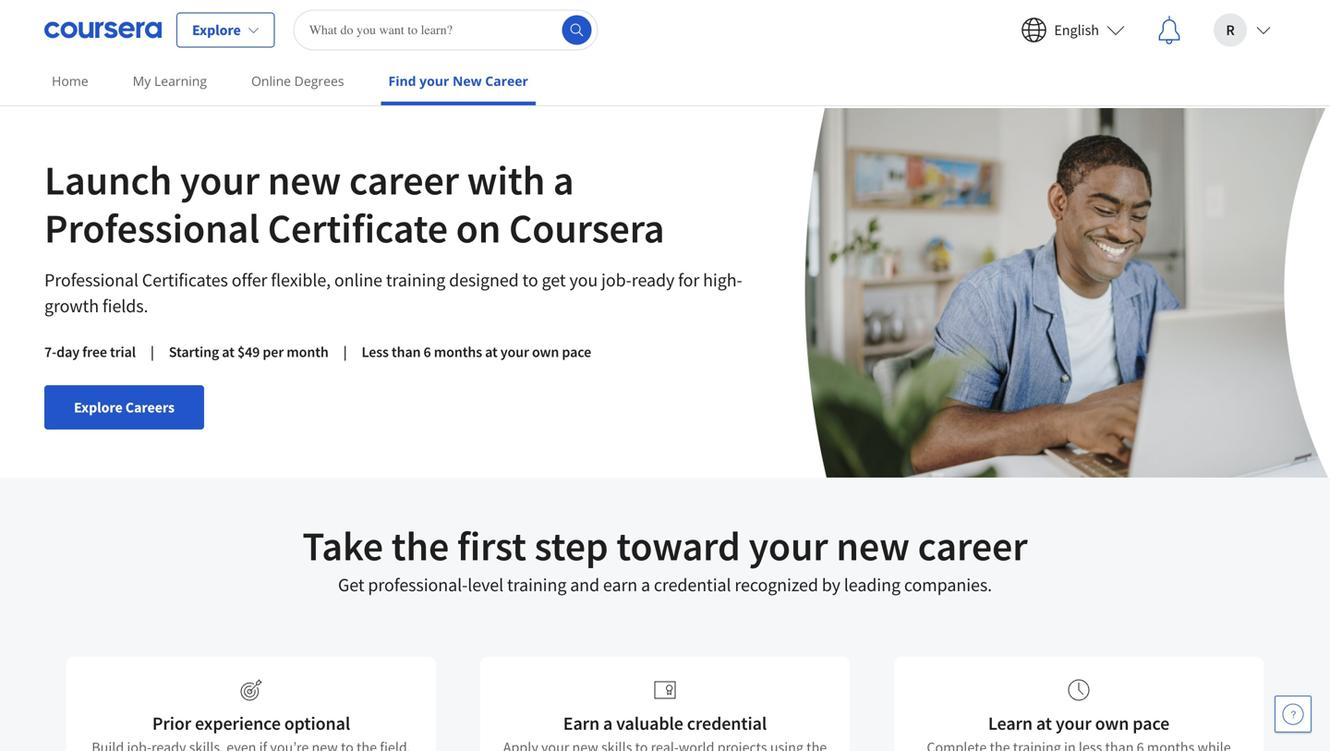 Task type: vqa. For each thing, say whether or not it's contained in the screenshot.
Learning
yes



Task type: describe. For each thing, give the bounding box(es) containing it.
offer
[[232, 268, 267, 291]]

coursera image
[[44, 15, 162, 45]]

learn at your own pace
[[988, 712, 1170, 735]]

prior
[[152, 712, 191, 735]]

months
[[434, 343, 482, 361]]

2 horizontal spatial at
[[1036, 712, 1052, 735]]

a inside launch your new career with a professional certificate on coursera
[[553, 154, 574, 206]]

1 vertical spatial pace
[[1133, 712, 1170, 735]]

training inside the professional certificates offer flexible, online training designed to get you job-ready for high- growth fields.
[[386, 268, 445, 291]]

online
[[334, 268, 382, 291]]

online degrees link
[[244, 60, 352, 102]]

companies.
[[904, 573, 992, 596]]

certificate
[[268, 202, 448, 254]]

find your new career
[[388, 72, 528, 90]]

home link
[[44, 60, 96, 102]]

your inside take the first step toward your new career get professional-level training and earn a credential recognized by leading companies.
[[749, 520, 828, 571]]

for
[[678, 268, 700, 291]]

launch your new career with a professional certificate on coursera
[[44, 154, 665, 254]]

recognized
[[735, 573, 818, 596]]

take the first step toward your new career get professional-level training and earn a credential recognized by leading companies.
[[302, 520, 1028, 596]]

free
[[82, 343, 107, 361]]

online
[[251, 72, 291, 90]]

a inside take the first step toward your new career get professional-level training and earn a credential recognized by leading companies.
[[641, 573, 650, 596]]

get
[[542, 268, 566, 291]]

leading
[[844, 573, 901, 596]]

level
[[468, 573, 504, 596]]

month | less
[[287, 343, 389, 361]]

$49
[[237, 343, 260, 361]]

my learning
[[133, 72, 207, 90]]

on
[[456, 202, 501, 254]]

career inside launch your new career with a professional certificate on coursera
[[349, 154, 459, 206]]

explore button
[[176, 12, 275, 48]]

7-
[[44, 343, 57, 361]]

optional
[[284, 712, 350, 735]]

the
[[391, 520, 449, 571]]

professional inside the professional certificates offer flexible, online training designed to get you job-ready for high- growth fields.
[[44, 268, 138, 291]]

0 vertical spatial own
[[532, 343, 559, 361]]

my
[[133, 72, 151, 90]]

explore for explore
[[192, 21, 241, 39]]

experience
[[195, 712, 281, 735]]

earn
[[563, 712, 600, 735]]

flexible,
[[271, 268, 331, 291]]

explore careers
[[74, 398, 175, 417]]

per
[[263, 343, 284, 361]]

than
[[392, 343, 421, 361]]

degrees
[[294, 72, 344, 90]]

by
[[822, 573, 841, 596]]

r button
[[1199, 0, 1286, 60]]

your inside launch your new career with a professional certificate on coursera
[[180, 154, 260, 206]]

earn a valuable credential
[[563, 712, 767, 735]]

6
[[424, 343, 431, 361]]

toward
[[617, 520, 741, 571]]

professional inside launch your new career with a professional certificate on coursera
[[44, 202, 260, 254]]

fields.
[[102, 294, 148, 317]]

professional certificates offer flexible, online training designed to get you job-ready for high- growth fields.
[[44, 268, 742, 317]]

explore careers link
[[44, 385, 204, 430]]

r
[[1226, 21, 1235, 39]]

learning
[[154, 72, 207, 90]]



Task type: locate. For each thing, give the bounding box(es) containing it.
credential
[[654, 573, 731, 596], [687, 712, 767, 735]]

0 vertical spatial professional
[[44, 202, 260, 254]]

own
[[532, 343, 559, 361], [1095, 712, 1129, 735]]

coursera
[[509, 202, 665, 254]]

professional-
[[368, 573, 468, 596]]

earn
[[603, 573, 638, 596]]

career
[[349, 154, 459, 206], [918, 520, 1028, 571]]

2 professional from the top
[[44, 268, 138, 291]]

professional up certificates
[[44, 202, 260, 254]]

day
[[56, 343, 80, 361]]

launch
[[44, 154, 172, 206]]

new inside take the first step toward your new career get professional-level training and earn a credential recognized by leading companies.
[[836, 520, 910, 571]]

high-
[[703, 268, 742, 291]]

find your new career link
[[381, 60, 536, 105]]

1 professional from the top
[[44, 202, 260, 254]]

english button
[[1006, 0, 1140, 60]]

2 horizontal spatial a
[[641, 573, 650, 596]]

credential right valuable
[[687, 712, 767, 735]]

0 vertical spatial new
[[268, 154, 341, 206]]

0 vertical spatial explore
[[192, 21, 241, 39]]

training left and
[[507, 573, 567, 596]]

your inside find your new career link
[[420, 72, 449, 90]]

explore for explore careers
[[74, 398, 123, 417]]

find
[[388, 72, 416, 90]]

career
[[485, 72, 528, 90]]

0 horizontal spatial explore
[[74, 398, 123, 417]]

to
[[522, 268, 538, 291]]

training inside take the first step toward your new career get professional-level training and earn a credential recognized by leading companies.
[[507, 573, 567, 596]]

learn
[[988, 712, 1033, 735]]

training
[[386, 268, 445, 291], [507, 573, 567, 596]]

1 vertical spatial career
[[918, 520, 1028, 571]]

credential inside take the first step toward your new career get professional-level training and earn a credential recognized by leading companies.
[[654, 573, 731, 596]]

designed
[[449, 268, 519, 291]]

1 vertical spatial own
[[1095, 712, 1129, 735]]

your
[[420, 72, 449, 90], [180, 154, 260, 206], [501, 343, 529, 361], [749, 520, 828, 571], [1056, 712, 1092, 735]]

0 vertical spatial a
[[553, 154, 574, 206]]

0 horizontal spatial new
[[268, 154, 341, 206]]

get
[[338, 573, 364, 596]]

certificates
[[142, 268, 228, 291]]

pace
[[562, 343, 591, 361], [1133, 712, 1170, 735]]

1 horizontal spatial own
[[1095, 712, 1129, 735]]

0 horizontal spatial training
[[386, 268, 445, 291]]

valuable
[[616, 712, 684, 735]]

0 horizontal spatial career
[[349, 154, 459, 206]]

1 horizontal spatial career
[[918, 520, 1028, 571]]

1 vertical spatial training
[[507, 573, 567, 596]]

training right online
[[386, 268, 445, 291]]

and
[[570, 573, 600, 596]]

careers
[[125, 398, 175, 417]]

What do you want to learn? text field
[[293, 10, 598, 50]]

credential down toward
[[654, 573, 731, 596]]

at
[[222, 343, 235, 361], [485, 343, 498, 361], [1036, 712, 1052, 735]]

new
[[453, 72, 482, 90]]

step
[[535, 520, 608, 571]]

1 vertical spatial credential
[[687, 712, 767, 735]]

home
[[52, 72, 88, 90]]

explore
[[192, 21, 241, 39], [74, 398, 123, 417]]

1 horizontal spatial new
[[836, 520, 910, 571]]

prior experience optional
[[152, 712, 350, 735]]

help center image
[[1282, 703, 1304, 725]]

explore inside popup button
[[192, 21, 241, 39]]

new inside launch your new career with a professional certificate on coursera
[[268, 154, 341, 206]]

explore up 'learning'
[[192, 21, 241, 39]]

1 horizontal spatial pace
[[1133, 712, 1170, 735]]

0 horizontal spatial a
[[553, 154, 574, 206]]

growth
[[44, 294, 99, 317]]

job-
[[601, 268, 632, 291]]

1 horizontal spatial explore
[[192, 21, 241, 39]]

1 vertical spatial a
[[641, 573, 650, 596]]

my learning link
[[125, 60, 214, 102]]

0 vertical spatial training
[[386, 268, 445, 291]]

1 vertical spatial explore
[[74, 398, 123, 417]]

trial | starting
[[110, 343, 219, 361]]

0 vertical spatial pace
[[562, 343, 591, 361]]

None search field
[[293, 10, 598, 50]]

1 horizontal spatial at
[[485, 343, 498, 361]]

0 horizontal spatial own
[[532, 343, 559, 361]]

at right "months"
[[485, 343, 498, 361]]

online degrees
[[251, 72, 344, 90]]

career inside take the first step toward your new career get professional-level training and earn a credential recognized by leading companies.
[[918, 520, 1028, 571]]

at left $49
[[222, 343, 235, 361]]

first
[[457, 520, 527, 571]]

at right learn
[[1036, 712, 1052, 735]]

1 vertical spatial professional
[[44, 268, 138, 291]]

0 horizontal spatial pace
[[562, 343, 591, 361]]

ready
[[632, 268, 675, 291]]

professional up the growth
[[44, 268, 138, 291]]

7-day free trial | starting at $49 per month | less than 6 months at your own pace
[[44, 343, 591, 361]]

0 horizontal spatial at
[[222, 343, 235, 361]]

take
[[302, 520, 383, 571]]

explore left careers
[[74, 398, 123, 417]]

2 vertical spatial a
[[603, 712, 613, 735]]

new
[[268, 154, 341, 206], [836, 520, 910, 571]]

1 horizontal spatial training
[[507, 573, 567, 596]]

professional
[[44, 202, 260, 254], [44, 268, 138, 291]]

english
[[1054, 21, 1099, 39]]

a
[[553, 154, 574, 206], [641, 573, 650, 596], [603, 712, 613, 735]]

0 vertical spatial career
[[349, 154, 459, 206]]

you
[[569, 268, 598, 291]]

1 horizontal spatial a
[[603, 712, 613, 735]]

1 vertical spatial new
[[836, 520, 910, 571]]

with
[[467, 154, 545, 206]]

0 vertical spatial credential
[[654, 573, 731, 596]]



